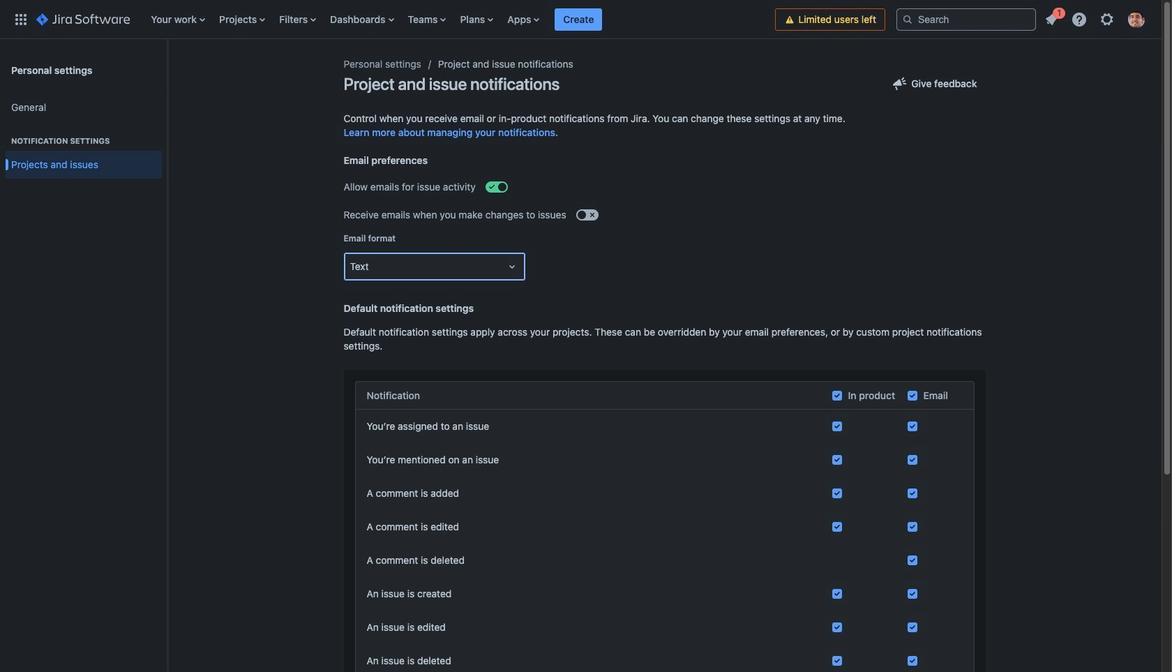 Task type: describe. For each thing, give the bounding box(es) containing it.
0 horizontal spatial list
[[144, 0, 776, 39]]

1 horizontal spatial list
[[1039, 5, 1154, 32]]

list item inside list
[[1039, 5, 1066, 30]]

notifications image
[[1043, 11, 1060, 28]]

primary element
[[8, 0, 776, 39]]

2 group from the top
[[6, 121, 162, 183]]

your profile and settings image
[[1129, 11, 1145, 28]]

0 horizontal spatial list item
[[555, 0, 603, 39]]



Task type: vqa. For each thing, say whether or not it's contained in the screenshot.
Dismiss Quickstart image
no



Task type: locate. For each thing, give the bounding box(es) containing it.
open image
[[504, 258, 520, 275]]

jira software image
[[36, 11, 130, 28], [36, 11, 130, 28]]

heading
[[6, 135, 162, 147]]

list
[[144, 0, 776, 39], [1039, 5, 1154, 32]]

help image
[[1071, 11, 1088, 28]]

banner
[[0, 0, 1162, 39]]

1 horizontal spatial list item
[[1039, 5, 1066, 30]]

appswitcher icon image
[[13, 11, 29, 28]]

None search field
[[897, 8, 1036, 30]]

settings image
[[1099, 11, 1116, 28]]

list item
[[555, 0, 603, 39], [1039, 5, 1066, 30]]

sidebar navigation image
[[152, 56, 183, 84]]

search image
[[902, 14, 914, 25]]

group
[[6, 89, 162, 187], [6, 121, 162, 183]]

1 group from the top
[[6, 89, 162, 187]]

Search field
[[897, 8, 1036, 30]]



